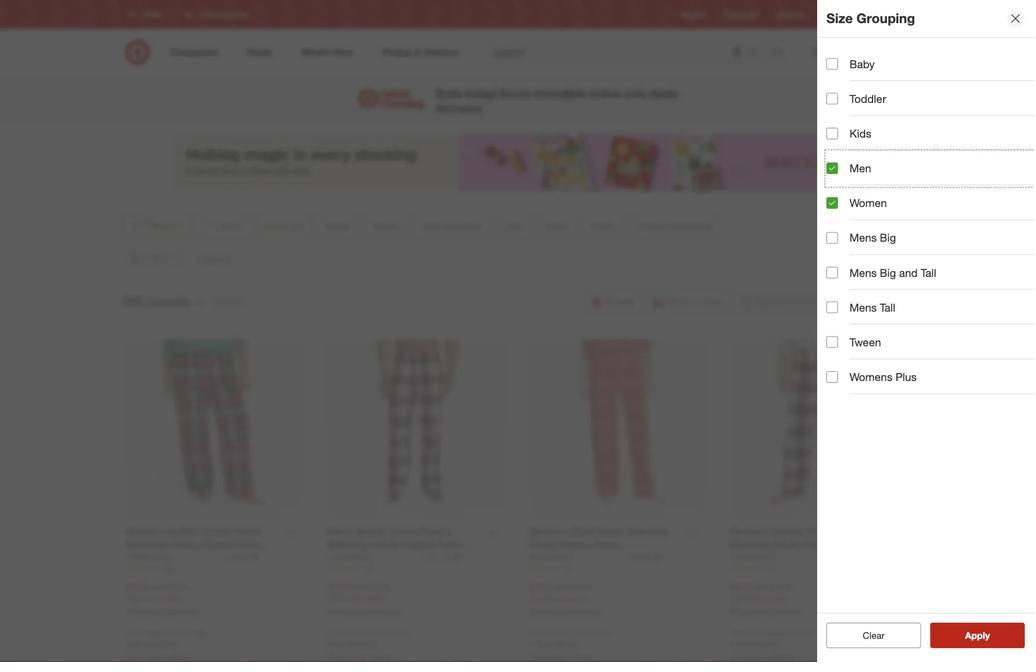 Task type: vqa. For each thing, say whether or not it's contained in the screenshot.
fourth $35 from the left
yes



Task type: describe. For each thing, give the bounding box(es) containing it.
target circle link
[[823, 10, 861, 19]]

size grouping dialog
[[817, 0, 1034, 662]]

only
[[625, 87, 646, 100]]

find
[[880, 10, 893, 19]]

apply. for 108
[[170, 651, 191, 661]]

ships for 100
[[343, 628, 360, 637]]

$6.00 for 100
[[327, 581, 350, 592]]

toddler
[[850, 92, 886, 105]]

ships for 108
[[142, 628, 158, 637]]

Women checkbox
[[827, 197, 838, 209]]

360 results for "pajama"
[[121, 293, 246, 309]]

$6.00 reg $10.00 sale ends today when purchased online for 108
[[126, 581, 199, 617]]

Toddler checkbox
[[827, 93, 838, 105]]

exclusions apply. link for 108
[[129, 651, 191, 661]]

clear
[[863, 630, 885, 641]]

shipping for 108
[[144, 639, 175, 649]]

orders for 49
[[591, 628, 611, 637]]

and
[[899, 266, 918, 279]]

sale for 49
[[528, 594, 544, 604]]

with for 103
[[764, 628, 777, 637]]

reg for 103
[[755, 582, 766, 592]]

ends for 49
[[546, 594, 564, 604]]

ends for 103
[[748, 594, 766, 604]]

$10.00 for 103
[[769, 582, 793, 592]]

registry
[[681, 10, 707, 19]]

free for 108
[[126, 639, 142, 649]]

only ships with $35 orders free shipping * * exclusions apply. for 49
[[528, 628, 611, 661]]

ends for 108
[[144, 594, 162, 604]]

weekly ad link
[[725, 10, 758, 19]]

free for 49
[[528, 639, 544, 649]]

exclusions for 49
[[531, 651, 570, 661]]

saving
[[458, 103, 483, 113]]

today for 103
[[768, 594, 788, 604]]

find stores
[[880, 10, 915, 19]]

plus
[[896, 370, 917, 384]]

$6.00 reg $10.00 sale ends today when purchased online for 103
[[730, 581, 803, 617]]

108 link
[[126, 563, 305, 573]]

for
[[195, 296, 206, 308]]

deals
[[650, 87, 678, 100]]

with for 49
[[563, 628, 576, 637]]

reg for 49
[[553, 582, 565, 592]]

sale for 100
[[327, 594, 343, 604]]

weekly ad
[[725, 10, 758, 19]]

when for 49
[[528, 608, 546, 617]]

when for 108
[[126, 608, 144, 617]]

orders for 108
[[188, 628, 208, 637]]

exclusions apply. link for 49
[[531, 651, 594, 661]]

$35 for 103
[[779, 628, 790, 637]]

ships for 49
[[544, 628, 561, 637]]

What can we help you find? suggestions appear below search field
[[488, 39, 776, 65]]

Baby checkbox
[[827, 58, 838, 70]]

$6.00 for 103
[[730, 581, 752, 592]]

stores
[[895, 10, 915, 19]]

ends today! score incredible online-only deals start saving
[[436, 87, 678, 113]]

apply button
[[930, 623, 1025, 648]]

size grouping
[[827, 10, 915, 26]]

only ships with $35 orders free shipping * * exclusions apply. for 103
[[730, 628, 812, 661]]

tween
[[850, 336, 881, 349]]

mens for mens tall
[[850, 301, 877, 314]]

size
[[827, 10, 853, 26]]

only ships with $35 orders free shipping * * exclusions apply. for 100
[[327, 628, 409, 661]]

womens
[[850, 370, 893, 384]]

online-
[[589, 87, 625, 100]]

sale for 108
[[126, 594, 142, 604]]

"pajama"
[[209, 296, 246, 308]]

cyber monday target deals image
[[357, 86, 427, 113]]

today for 100
[[365, 594, 386, 604]]

Tween checkbox
[[827, 336, 838, 348]]

exclusions for 108
[[129, 651, 167, 661]]

103
[[766, 564, 777, 573]]

exclusions apply. link for 100
[[330, 651, 393, 661]]

circle
[[843, 10, 861, 19]]

purchased for 100
[[347, 608, 380, 617]]

shipping for 100
[[345, 639, 376, 649]]

today for 108
[[164, 594, 184, 604]]

exclusions apply. link for 103
[[733, 651, 795, 661]]

redcard
[[776, 10, 804, 19]]

online for 103
[[785, 608, 803, 617]]

$35 for 100
[[376, 628, 387, 637]]

registry link
[[681, 10, 707, 19]]

men
[[850, 162, 871, 175]]

grouping
[[857, 10, 915, 26]]

kids
[[850, 127, 872, 140]]



Task type: locate. For each thing, give the bounding box(es) containing it.
reg for 108
[[151, 582, 162, 592]]

49 link
[[528, 563, 707, 573]]

online down 49 link
[[583, 608, 602, 617]]

apply. for 103
[[773, 651, 795, 661]]

1 orders from the left
[[188, 628, 208, 637]]

3 online from the left
[[583, 608, 602, 617]]

1 apply. from the left
[[170, 651, 191, 661]]

apply. for 49
[[572, 651, 594, 661]]

advertisement region
[[170, 134, 864, 191]]

1 $10.00 from the left
[[165, 582, 189, 592]]

with
[[160, 628, 173, 637], [362, 628, 374, 637], [563, 628, 576, 637], [764, 628, 777, 637]]

1 exclusions from the left
[[129, 651, 167, 661]]

purchased
[[146, 608, 179, 617], [347, 608, 380, 617], [548, 608, 581, 617], [750, 608, 783, 617]]

3 purchased from the left
[[548, 608, 581, 617]]

$10.00 down 103
[[769, 582, 793, 592]]

3 apply. from the left
[[572, 651, 594, 661]]

1 only from the left
[[126, 628, 140, 637]]

today down 108
[[164, 594, 184, 604]]

$6.00 reg $10.00 sale ends today when purchased online down 103
[[730, 581, 803, 617]]

4 shipping from the left
[[748, 639, 779, 649]]

only for 100
[[327, 628, 341, 637]]

2 mens from the top
[[850, 266, 877, 279]]

score
[[501, 87, 531, 100]]

free for 100
[[327, 639, 343, 649]]

$35 for 49
[[578, 628, 589, 637]]

3 with from the left
[[563, 628, 576, 637]]

mens right mens big and tall option
[[850, 266, 877, 279]]

only
[[126, 628, 140, 637], [327, 628, 341, 637], [528, 628, 543, 637], [730, 628, 744, 637]]

orders
[[188, 628, 208, 637], [389, 628, 409, 637], [591, 628, 611, 637], [792, 628, 812, 637]]

4 reg from the left
[[755, 582, 766, 592]]

$35 for 108
[[175, 628, 186, 637]]

2 when from the left
[[327, 608, 345, 617]]

online
[[181, 608, 199, 617], [382, 608, 401, 617], [583, 608, 602, 617], [785, 608, 803, 617]]

ends down 100
[[345, 594, 363, 604]]

1 ships from the left
[[142, 628, 158, 637]]

1 sale from the left
[[126, 594, 142, 604]]

big for mens big and tall
[[880, 266, 896, 279]]

2 exclusions apply. link from the left
[[330, 651, 393, 661]]

ships
[[142, 628, 158, 637], [343, 628, 360, 637], [544, 628, 561, 637], [746, 628, 762, 637]]

$10.00
[[165, 582, 189, 592], [366, 582, 390, 592], [567, 582, 592, 592], [769, 582, 793, 592]]

free
[[126, 639, 142, 649], [327, 639, 343, 649], [528, 639, 544, 649], [730, 639, 746, 649]]

mens big
[[850, 231, 896, 245]]

2 ships from the left
[[343, 628, 360, 637]]

108
[[162, 564, 173, 573]]

shipping
[[144, 639, 175, 649], [345, 639, 376, 649], [547, 639, 578, 649], [748, 639, 779, 649]]

4 $6.00 reg $10.00 sale ends today when purchased online from the left
[[730, 581, 803, 617]]

4 online from the left
[[785, 608, 803, 617]]

mens right mens big option
[[850, 231, 877, 245]]

$6.00 reg $10.00 sale ends today when purchased online for 100
[[327, 581, 401, 617]]

1 only ships with $35 orders free shipping * * exclusions apply. from the left
[[126, 628, 208, 661]]

4 purchased from the left
[[750, 608, 783, 617]]

shipping for 103
[[748, 639, 779, 649]]

2 exclusions from the left
[[330, 651, 369, 661]]

purchased down 49
[[548, 608, 581, 617]]

2 apply. from the left
[[371, 651, 393, 661]]

3 $6.00 reg $10.00 sale ends today when purchased online from the left
[[528, 581, 602, 617]]

ad
[[749, 10, 758, 19]]

ends down 108
[[144, 594, 162, 604]]

with for 100
[[362, 628, 374, 637]]

3 shipping from the left
[[547, 639, 578, 649]]

only for 103
[[730, 628, 744, 637]]

1 $35 from the left
[[175, 628, 186, 637]]

1 reg from the left
[[151, 582, 162, 592]]

ships for 103
[[746, 628, 762, 637]]

when
[[126, 608, 144, 617], [327, 608, 345, 617], [528, 608, 546, 617], [730, 608, 748, 617]]

4 with from the left
[[764, 628, 777, 637]]

0 vertical spatial big
[[880, 231, 896, 245]]

3 ships from the left
[[544, 628, 561, 637]]

purchased for 108
[[146, 608, 179, 617]]

only for 49
[[528, 628, 543, 637]]

sale
[[126, 594, 142, 604], [327, 594, 343, 604], [528, 594, 544, 604], [730, 594, 746, 604]]

$6.00 reg $10.00 sale ends today when purchased online down 108
[[126, 581, 199, 617]]

1 mens from the top
[[850, 231, 877, 245]]

2 orders from the left
[[389, 628, 409, 637]]

ends down 103
[[748, 594, 766, 604]]

online down 100 link
[[382, 608, 401, 617]]

big up "mens big and tall"
[[880, 231, 896, 245]]

Mens Big checkbox
[[827, 232, 838, 244]]

today
[[164, 594, 184, 604], [365, 594, 386, 604], [567, 594, 587, 604], [768, 594, 788, 604]]

4 exclusions apply. link from the left
[[733, 651, 795, 661]]

Mens Big and Tall checkbox
[[827, 267, 838, 278]]

purchased down 100
[[347, 608, 380, 617]]

4 orders from the left
[[792, 628, 812, 637]]

$6.00 reg $10.00 sale ends today when purchased online for 49
[[528, 581, 602, 617]]

3 orders from the left
[[591, 628, 611, 637]]

mens for mens big
[[850, 231, 877, 245]]

reg
[[151, 582, 162, 592], [352, 582, 364, 592], [553, 582, 565, 592], [755, 582, 766, 592]]

$6.00 for 108
[[126, 581, 148, 592]]

$35
[[175, 628, 186, 637], [376, 628, 387, 637], [578, 628, 589, 637], [779, 628, 790, 637]]

ends for 100
[[345, 594, 363, 604]]

4 ships from the left
[[746, 628, 762, 637]]

$10.00 down 108
[[165, 582, 189, 592]]

2 big from the top
[[880, 266, 896, 279]]

Men checkbox
[[827, 163, 838, 174]]

only ships with $35 orders free shipping * * exclusions apply.
[[126, 628, 208, 661], [327, 628, 409, 661], [528, 628, 611, 661], [730, 628, 812, 661]]

2 vertical spatial mens
[[850, 301, 877, 314]]

1 horizontal spatial tall
[[921, 266, 936, 279]]

online down 108 link
[[181, 608, 199, 617]]

exclusions for 103
[[733, 651, 771, 661]]

3 only ships with $35 orders free shipping * * exclusions apply. from the left
[[528, 628, 611, 661]]

49
[[564, 564, 572, 573]]

purchased down 103
[[750, 608, 783, 617]]

today for 49
[[567, 594, 587, 604]]

reg down 103
[[755, 582, 766, 592]]

$6.00 reg $10.00 sale ends today when purchased online
[[126, 581, 199, 617], [327, 581, 401, 617], [528, 581, 602, 617], [730, 581, 803, 617]]

search
[[768, 47, 795, 59]]

reg for 100
[[352, 582, 364, 592]]

$10.00 for 100
[[366, 582, 390, 592]]

1 vertical spatial tall
[[880, 301, 896, 314]]

$10.00 down 49
[[567, 582, 592, 592]]

clear button
[[827, 623, 921, 648]]

today!
[[465, 87, 498, 100]]

mens right mens tall option
[[850, 301, 877, 314]]

online for 49
[[583, 608, 602, 617]]

sale for 103
[[730, 594, 746, 604]]

103 link
[[730, 563, 908, 573]]

3 today from the left
[[567, 594, 587, 604]]

2 reg from the left
[[352, 582, 364, 592]]

1 vertical spatial mens
[[850, 266, 877, 279]]

4 today from the left
[[768, 594, 788, 604]]

Mens Tall checkbox
[[827, 302, 838, 313]]

2 $6.00 reg $10.00 sale ends today when purchased online from the left
[[327, 581, 401, 617]]

online for 108
[[181, 608, 199, 617]]

4 $6.00 from the left
[[730, 581, 752, 592]]

online for 100
[[382, 608, 401, 617]]

3 exclusions from the left
[[531, 651, 570, 661]]

3 sale from the left
[[528, 594, 544, 604]]

1 when from the left
[[126, 608, 144, 617]]

find stores link
[[880, 10, 915, 19]]

3 mens from the top
[[850, 301, 877, 314]]

online down 103 link
[[785, 608, 803, 617]]

$10.00 for 108
[[165, 582, 189, 592]]

3 $10.00 from the left
[[567, 582, 592, 592]]

3 only from the left
[[528, 628, 543, 637]]

$6.00
[[126, 581, 148, 592], [327, 581, 350, 592], [528, 581, 551, 592], [730, 581, 752, 592]]

1 exclusions apply. link from the left
[[129, 651, 191, 661]]

baby
[[850, 57, 875, 71]]

360
[[121, 293, 144, 309]]

orders for 100
[[389, 628, 409, 637]]

3 exclusions apply. link from the left
[[531, 651, 594, 661]]

4 only from the left
[[730, 628, 744, 637]]

2 $35 from the left
[[376, 628, 387, 637]]

Womens Plus checkbox
[[827, 371, 838, 383]]

$6.00 for 49
[[528, 581, 551, 592]]

2 sale from the left
[[327, 594, 343, 604]]

results
[[147, 293, 190, 309]]

exclusions
[[129, 651, 167, 661], [330, 651, 369, 661], [531, 651, 570, 661], [733, 651, 771, 661]]

4 only ships with $35 orders free shipping * * exclusions apply. from the left
[[730, 628, 812, 661]]

big left and on the top of the page
[[880, 266, 896, 279]]

1 free from the left
[[126, 639, 142, 649]]

$10.00 for 49
[[567, 582, 592, 592]]

mens for mens big and tall
[[850, 266, 877, 279]]

$6.00 reg $10.00 sale ends today when purchased online down 49
[[528, 581, 602, 617]]

2 with from the left
[[362, 628, 374, 637]]

only ships with $35 orders free shipping * * exclusions apply. for 108
[[126, 628, 208, 661]]

only for 108
[[126, 628, 140, 637]]

1 shipping from the left
[[144, 639, 175, 649]]

today down 49
[[567, 594, 587, 604]]

mens tall
[[850, 301, 896, 314]]

3 when from the left
[[528, 608, 546, 617]]

2 online from the left
[[382, 608, 401, 617]]

big
[[880, 231, 896, 245], [880, 266, 896, 279]]

2 free from the left
[[327, 639, 343, 649]]

purchased for 49
[[548, 608, 581, 617]]

incredible
[[534, 87, 586, 100]]

start
[[436, 103, 455, 113]]

tall
[[921, 266, 936, 279], [880, 301, 896, 314]]

apply. for 100
[[371, 651, 393, 661]]

mens
[[850, 231, 877, 245], [850, 266, 877, 279], [850, 301, 877, 314]]

1 $6.00 from the left
[[126, 581, 148, 592]]

Kids checkbox
[[827, 128, 838, 139]]

target circle
[[823, 10, 861, 19]]

ends down 49
[[546, 594, 564, 604]]

reg down 100
[[352, 582, 364, 592]]

apply
[[965, 630, 990, 641]]

purchased down 108
[[146, 608, 179, 617]]

1 big from the top
[[880, 231, 896, 245]]

women
[[850, 196, 887, 210]]

$10.00 down 100
[[366, 582, 390, 592]]

free for 103
[[730, 639, 746, 649]]

3 reg from the left
[[553, 582, 565, 592]]

1 purchased from the left
[[146, 608, 179, 617]]

tall down "mens big and tall"
[[880, 301, 896, 314]]

apply.
[[170, 651, 191, 661], [371, 651, 393, 661], [572, 651, 594, 661], [773, 651, 795, 661]]

redcard link
[[776, 10, 804, 19]]

2 purchased from the left
[[347, 608, 380, 617]]

0 vertical spatial tall
[[921, 266, 936, 279]]

2 $10.00 from the left
[[366, 582, 390, 592]]

when for 100
[[327, 608, 345, 617]]

3 free from the left
[[528, 639, 544, 649]]

weekly
[[725, 10, 747, 19]]

reg down 49
[[553, 582, 565, 592]]

today down 100
[[365, 594, 386, 604]]

sponsored
[[830, 192, 864, 201]]

big for mens big
[[880, 231, 896, 245]]

womens plus
[[850, 370, 917, 384]]

2 only from the left
[[327, 628, 341, 637]]

3 $35 from the left
[[578, 628, 589, 637]]

search button
[[768, 39, 795, 67]]

100 link
[[327, 563, 506, 573]]

2 $6.00 from the left
[[327, 581, 350, 592]]

purchased for 103
[[750, 608, 783, 617]]

reg down 108
[[151, 582, 162, 592]]

today down 103
[[768, 594, 788, 604]]

4 apply. from the left
[[773, 651, 795, 661]]

1 with from the left
[[160, 628, 173, 637]]

orders for 103
[[792, 628, 812, 637]]

4 exclusions from the left
[[733, 651, 771, 661]]

2 shipping from the left
[[345, 639, 376, 649]]

4 $10.00 from the left
[[769, 582, 793, 592]]

2 today from the left
[[365, 594, 386, 604]]

0 horizontal spatial tall
[[880, 301, 896, 314]]

0 vertical spatial mens
[[850, 231, 877, 245]]

with for 108
[[160, 628, 173, 637]]

1 today from the left
[[164, 594, 184, 604]]

ends up start
[[436, 87, 462, 100]]

4 when from the left
[[730, 608, 748, 617]]

3 $6.00 from the left
[[528, 581, 551, 592]]

4 $35 from the left
[[779, 628, 790, 637]]

exclusions for 100
[[330, 651, 369, 661]]

shipping for 49
[[547, 639, 578, 649]]

*
[[175, 639, 178, 649], [376, 639, 379, 649], [578, 639, 580, 649], [779, 639, 782, 649], [126, 651, 129, 661], [327, 651, 330, 661], [528, 651, 531, 661], [730, 651, 733, 661]]

exclusions apply. link
[[129, 651, 191, 661], [330, 651, 393, 661], [531, 651, 594, 661], [733, 651, 795, 661]]

mens big and tall
[[850, 266, 936, 279]]

4 sale from the left
[[730, 594, 746, 604]]

when for 103
[[730, 608, 748, 617]]

1 online from the left
[[181, 608, 199, 617]]

ends
[[436, 87, 462, 100], [144, 594, 162, 604], [345, 594, 363, 604], [546, 594, 564, 604], [748, 594, 766, 604]]

tall right and on the top of the page
[[921, 266, 936, 279]]

ends inside ends today! score incredible online-only deals start saving
[[436, 87, 462, 100]]

target
[[823, 10, 842, 19]]

1 $6.00 reg $10.00 sale ends today when purchased online from the left
[[126, 581, 199, 617]]

2 only ships with $35 orders free shipping * * exclusions apply. from the left
[[327, 628, 409, 661]]

1 vertical spatial big
[[880, 266, 896, 279]]

100
[[363, 564, 375, 573]]

4 free from the left
[[730, 639, 746, 649]]

$6.00 reg $10.00 sale ends today when purchased online down 100
[[327, 581, 401, 617]]



